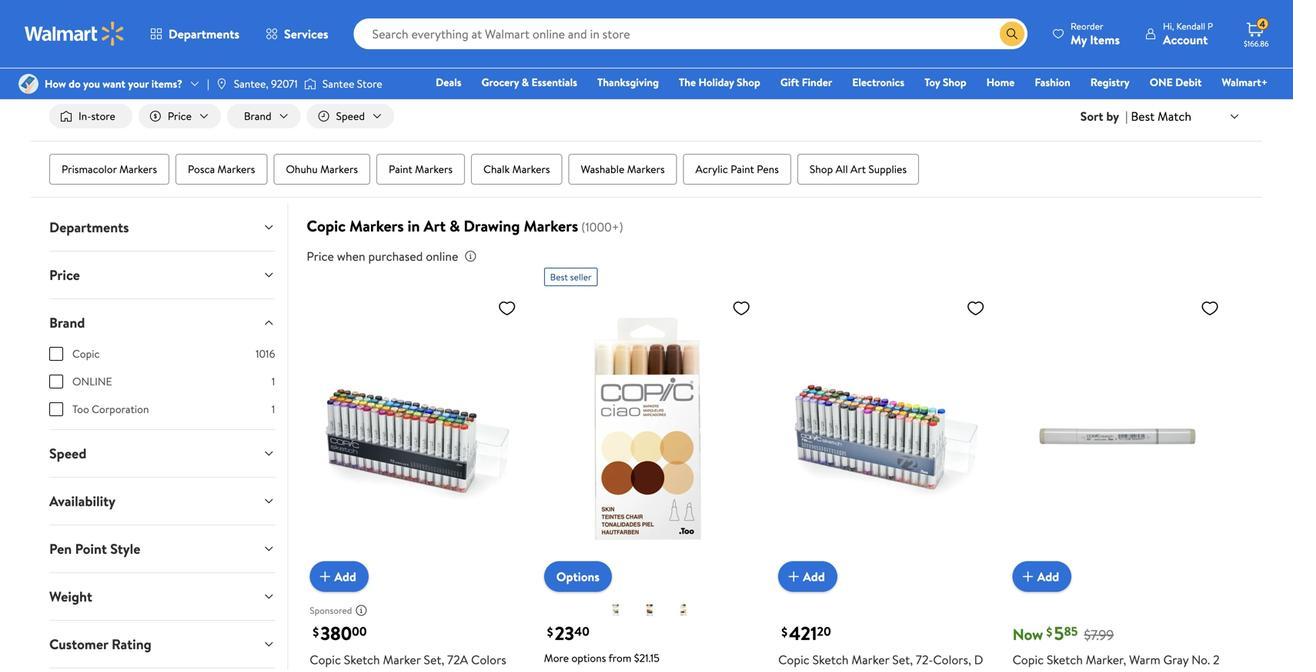 Task type: vqa. For each thing, say whether or not it's contained in the screenshot.


Task type: describe. For each thing, give the bounding box(es) containing it.
grocery
[[482, 75, 519, 90]]

hi, kendall p account
[[1163, 20, 1213, 48]]

prismacolor markers link
[[49, 154, 169, 185]]

availability
[[49, 492, 116, 511]]

copic inside now $ 5 85 $7.99 copic sketch marker, warm gray no. 2
[[1013, 652, 1044, 669]]

paint markers link
[[376, 154, 465, 185]]

3 / from the left
[[348, 21, 352, 36]]

fashion
[[1035, 75, 1070, 90]]

brand for brand dropdown button in the sort and filter section element
[[244, 109, 271, 124]]

20
[[817, 623, 831, 640]]

no.
[[1192, 652, 1210, 669]]

speed inside sort and filter section element
[[336, 109, 365, 124]]

customer rating
[[49, 635, 152, 654]]

gift
[[780, 75, 799, 90]]

toy shop
[[925, 75, 966, 90]]

when
[[337, 248, 365, 265]]

add for 421
[[803, 568, 825, 585]]

1 paint from the left
[[389, 162, 412, 177]]

speed button inside sort and filter section element
[[307, 104, 394, 129]]

421
[[789, 621, 817, 647]]

1016
[[256, 346, 275, 361]]

availability tab
[[37, 478, 287, 525]]

shop inside shop all art supplies link
[[810, 162, 833, 177]]

the holiday shop
[[679, 75, 760, 90]]

grocery & essentials
[[482, 75, 577, 90]]

pen point style
[[49, 540, 140, 559]]

prismacolor
[[62, 162, 117, 177]]

point
[[75, 540, 107, 559]]

sponsored for "ad disclaimer and feedback for ingridsponsoredproducts" image
[[310, 604, 352, 617]]

sketch for 421
[[813, 652, 849, 669]]

$ for 23
[[547, 624, 553, 641]]

posca markers
[[188, 162, 255, 177]]

finder
[[802, 75, 832, 90]]

markers for ohuhu
[[320, 162, 358, 177]]

options
[[571, 651, 606, 666]]

acrylic paint pens
[[696, 162, 779, 177]]

0 horizontal spatial drawing
[[263, 21, 302, 36]]

2
[[1213, 652, 1220, 669]]

$ 380 00
[[313, 621, 367, 647]]

seller
[[570, 271, 592, 284]]

markers for copic
[[349, 215, 404, 237]]

services
[[284, 25, 328, 42]]

1 horizontal spatial departments
[[169, 25, 239, 42]]

legal information image
[[464, 250, 477, 263]]

services button
[[253, 15, 341, 52]]

options link
[[544, 562, 612, 592]]

& right crafts
[[103, 21, 111, 36]]

options
[[556, 569, 600, 586]]

one debit
[[1150, 75, 1202, 90]]

store
[[91, 109, 115, 124]]

sponsored for ad disclaimer and feedback for skylinedisplayad "icon"
[[1186, 59, 1229, 72]]

$ for 421
[[781, 624, 788, 641]]

pen point style button
[[37, 526, 287, 573]]

0 horizontal spatial speed button
[[37, 430, 287, 477]]

ad disclaimer and feedback for ingridsponsoredproducts image
[[355, 605, 367, 617]]

customer
[[49, 635, 108, 654]]

copic sketch marker set, 72-colors, d image
[[778, 293, 991, 580]]

sewing
[[113, 21, 146, 36]]

style
[[110, 540, 140, 559]]

2 horizontal spatial price
[[307, 248, 334, 265]]

brights image
[[607, 601, 625, 619]]

washable
[[581, 162, 625, 177]]

toy shop link
[[918, 74, 973, 90]]

price when purchased online
[[307, 248, 458, 265]]

electronics link
[[845, 74, 912, 90]]

skin image
[[674, 601, 693, 619]]

home
[[987, 75, 1015, 90]]

5
[[1054, 621, 1064, 647]]

price inside tab
[[49, 266, 80, 285]]

colors,
[[933, 652, 971, 669]]

1 for too corporation
[[272, 402, 275, 417]]

in-
[[79, 109, 91, 124]]

copic markers in art & drawing markers (1000+)
[[307, 215, 623, 237]]

weight
[[49, 587, 92, 607]]

gray
[[1163, 652, 1189, 669]]

& right "grocery"
[[522, 75, 529, 90]]

ohuhu markers
[[286, 162, 358, 177]]

copic sketch marker, warm gray no. 2 image
[[1013, 293, 1225, 580]]

how
[[45, 76, 66, 91]]

chalk markers link
[[471, 154, 562, 185]]

copic for copic
[[72, 346, 100, 361]]

markers for posca
[[217, 162, 255, 177]]

(1000+)
[[581, 219, 623, 236]]

one
[[1150, 75, 1173, 90]]

art right all
[[851, 162, 866, 177]]

shop all art supplies link
[[797, 154, 919, 185]]

copic sketch marker set, 72-colors, d
[[778, 652, 983, 669]]

sort
[[1080, 108, 1103, 125]]

by
[[1106, 108, 1119, 125]]

1 horizontal spatial supplies
[[869, 162, 907, 177]]

rating
[[112, 635, 152, 654]]

reorder my items
[[1071, 20, 1120, 48]]

registry
[[1091, 75, 1130, 90]]

85
[[1064, 623, 1078, 640]]

all
[[836, 162, 848, 177]]

00
[[352, 623, 367, 640]]

one debit link
[[1143, 74, 1209, 90]]

$ inside now $ 5 85 $7.99 copic sketch marker, warm gray no. 2
[[1046, 624, 1053, 641]]

copic ciao marker set, 6-colors, skin tones image
[[544, 293, 757, 580]]

too corporation
[[72, 402, 149, 417]]

gift finder
[[780, 75, 832, 90]]

brand tab
[[37, 300, 287, 346]]

copic sketch marker set, 72a colors image
[[310, 293, 522, 580]]

art right in
[[424, 215, 446, 237]]

set, for 380
[[424, 652, 444, 669]]

copic for copic sketch marker set, 72a colors
[[310, 652, 341, 669]]

$ 421 20
[[781, 621, 831, 647]]

paint markers
[[389, 162, 453, 177]]

$ 23 40
[[547, 621, 590, 647]]

add to favorites list, copic sketch marker, warm gray no. 2 image
[[1201, 299, 1219, 318]]

Search search field
[[354, 18, 1028, 49]]

acrylic
[[696, 162, 728, 177]]

add to cart image for copic sketch marker set, 72a colors image
[[316, 568, 334, 586]]

sketch for 380
[[344, 652, 380, 669]]

brand button inside sort and filter section element
[[227, 104, 301, 129]]

 image for how do you want your items?
[[18, 74, 38, 94]]

art right "art supplies" link
[[235, 21, 251, 36]]

add to favorites list, copic ciao marker set, 6-colors, skin tones image
[[732, 299, 751, 318]]

weight button
[[37, 574, 287, 620]]

kendall
[[1176, 20, 1205, 33]]

speed inside tab
[[49, 444, 87, 463]]



Task type: locate. For each thing, give the bounding box(es) containing it.
1 vertical spatial price
[[307, 248, 334, 265]]

1 add to cart image from the left
[[316, 568, 334, 586]]

2 marker from the left
[[852, 652, 889, 669]]

posca
[[188, 162, 215, 177]]

add to cart image up "380"
[[316, 568, 334, 586]]

deals link
[[429, 74, 468, 90]]

shop right toy
[[943, 75, 966, 90]]

now $ 5 85 $7.99 copic sketch marker, warm gray no. 2
[[1013, 621, 1220, 669]]

copic down "380"
[[310, 652, 341, 669]]

best for best seller
[[550, 271, 568, 284]]

1 horizontal spatial speed
[[336, 109, 365, 124]]

& left services
[[253, 21, 260, 36]]

1 horizontal spatial add button
[[778, 562, 837, 592]]

art
[[163, 21, 178, 36], [235, 21, 251, 36], [851, 162, 866, 177], [424, 215, 446, 237]]

1 sketch from the left
[[344, 652, 380, 669]]

1 horizontal spatial best
[[1131, 108, 1155, 125]]

add
[[334, 568, 356, 585], [803, 568, 825, 585], [1037, 568, 1059, 585]]

pens
[[757, 162, 779, 177]]

santee,
[[234, 76, 268, 91]]

reorder
[[1071, 20, 1103, 33]]

shop all art supplies
[[810, 162, 907, 177]]

online
[[426, 248, 458, 265]]

$ left 421
[[781, 624, 788, 641]]

add to cart image for copic sketch marker set, 72-colors, d image
[[785, 568, 803, 586]]

/
[[152, 21, 156, 36], [225, 21, 229, 36], [348, 21, 352, 36]]

1 horizontal spatial price
[[168, 109, 192, 124]]

set,
[[424, 652, 444, 669], [892, 652, 913, 669]]

92071
[[271, 76, 298, 91]]

1 vertical spatial sponsored
[[310, 604, 352, 617]]

p
[[1208, 20, 1213, 33]]

add button for $7.99
[[1013, 562, 1072, 592]]

brand button down the 'price' tab
[[37, 300, 287, 346]]

0 vertical spatial speed
[[336, 109, 365, 124]]

1 vertical spatial |
[[1125, 108, 1128, 125]]

arts
[[49, 21, 69, 36]]

copic for copic markers in art & drawing markers (1000+)
[[307, 215, 346, 237]]

0 horizontal spatial best
[[550, 271, 568, 284]]

departments inside departments tab
[[49, 218, 129, 237]]

2 add to cart image from the left
[[785, 568, 803, 586]]

in
[[408, 215, 420, 237]]

sketch down 00
[[344, 652, 380, 669]]

walmart+ link
[[1215, 74, 1275, 90]]

$
[[313, 624, 319, 641], [547, 624, 553, 641], [781, 624, 788, 641], [1046, 624, 1053, 641]]

2 $ from the left
[[547, 624, 553, 641]]

0 horizontal spatial brand
[[49, 313, 85, 333]]

price button down items?
[[138, 104, 221, 129]]

supplies right all
[[869, 162, 907, 177]]

 image for santee, 92071
[[215, 78, 228, 90]]

supplies
[[181, 21, 219, 36], [869, 162, 907, 177]]

brand down 'santee,'
[[244, 109, 271, 124]]

copic up online
[[72, 346, 100, 361]]

too
[[72, 402, 89, 417]]

$ inside $ 23 40
[[547, 624, 553, 641]]

sponsored up debit
[[1186, 59, 1229, 72]]

4
[[1260, 17, 1265, 31]]

1 add button from the left
[[310, 562, 369, 592]]

markers for prismacolor
[[119, 162, 157, 177]]

1 vertical spatial supplies
[[869, 162, 907, 177]]

sponsored
[[1186, 59, 1229, 72], [310, 604, 352, 617]]

$ left '23'
[[547, 624, 553, 641]]

add button up 5
[[1013, 562, 1072, 592]]

0 vertical spatial drawing
[[263, 21, 302, 36]]

ohuhu
[[286, 162, 318, 177]]

items?
[[151, 76, 182, 91]]

2 vertical spatial price
[[49, 266, 80, 285]]

thanksgiving
[[597, 75, 659, 90]]

add up 5
[[1037, 568, 1059, 585]]

your
[[128, 76, 149, 91]]

santee
[[322, 76, 354, 91]]

0 vertical spatial speed button
[[307, 104, 394, 129]]

price tab
[[37, 252, 287, 299]]

2 horizontal spatial /
[[348, 21, 352, 36]]

2 add from the left
[[803, 568, 825, 585]]

1 vertical spatial speed
[[49, 444, 87, 463]]

0 horizontal spatial speed
[[49, 444, 87, 463]]

speed button down santee store
[[307, 104, 394, 129]]

| right the by
[[1125, 108, 1128, 125]]

search icon image
[[1006, 28, 1018, 40]]

supplies up items?
[[181, 21, 219, 36]]

1 horizontal spatial drawing
[[464, 215, 520, 237]]

1 set, from the left
[[424, 652, 444, 669]]

speed down santee store
[[336, 109, 365, 124]]

1 horizontal spatial shop
[[810, 162, 833, 177]]

speed button
[[307, 104, 394, 129], [37, 430, 287, 477]]

online
[[72, 374, 112, 389]]

electronics
[[852, 75, 905, 90]]

brand inside tab
[[49, 313, 85, 333]]

drawing up 92071
[[263, 21, 302, 36]]

1 vertical spatial price button
[[37, 252, 287, 299]]

add to favorites list, copic sketch marker set, 72a colors image
[[498, 299, 516, 318]]

add for $7.99
[[1037, 568, 1059, 585]]

2 sketch from the left
[[813, 652, 849, 669]]

add button up "ad disclaimer and feedback for ingridsponsoredproducts" image
[[310, 562, 369, 592]]

$ for 380
[[313, 624, 319, 641]]

Walmart Site-Wide search field
[[354, 18, 1028, 49]]

0 vertical spatial brand
[[244, 109, 271, 124]]

 image
[[304, 76, 316, 92]]

copic inside brand group
[[72, 346, 100, 361]]

shop inside toy shop link
[[943, 75, 966, 90]]

corporation
[[92, 402, 149, 417]]

add up "ad disclaimer and feedback for ingridsponsoredproducts" image
[[334, 568, 356, 585]]

marker for 421
[[852, 652, 889, 669]]

3 sketch from the left
[[1047, 652, 1083, 669]]

washable markers link
[[569, 154, 677, 185]]

shop left all
[[810, 162, 833, 177]]

home link
[[980, 74, 1022, 90]]

2 set, from the left
[[892, 652, 913, 669]]

0 horizontal spatial paint
[[389, 162, 412, 177]]

2 add button from the left
[[778, 562, 837, 592]]

departments down prismacolor
[[49, 218, 129, 237]]

markers for chalk
[[512, 162, 550, 177]]

chalk markers
[[483, 162, 550, 177]]

shop
[[737, 75, 760, 90], [943, 75, 966, 90], [810, 162, 833, 177]]

how do you want your items?
[[45, 76, 182, 91]]

add to cart image up 421
[[785, 568, 803, 586]]

brand button down the santee, 92071
[[227, 104, 301, 129]]

primary image
[[640, 601, 659, 619]]

speed button up availability tab
[[37, 430, 287, 477]]

3 add button from the left
[[1013, 562, 1072, 592]]

1 vertical spatial brand
[[49, 313, 85, 333]]

santee, 92071
[[234, 76, 298, 91]]

0 horizontal spatial shop
[[737, 75, 760, 90]]

4 $ from the left
[[1046, 624, 1053, 641]]

2 horizontal spatial add
[[1037, 568, 1059, 585]]

departments button
[[137, 15, 253, 52], [37, 204, 287, 251]]

art right sewing
[[163, 21, 178, 36]]

/ right sewing
[[152, 21, 156, 36]]

2 paint from the left
[[731, 162, 754, 177]]

 image left how
[[18, 74, 38, 94]]

add to cart image
[[1019, 568, 1037, 586]]

72a
[[447, 652, 468, 669]]

departments button up items?
[[137, 15, 253, 52]]

2 horizontal spatial add button
[[1013, 562, 1072, 592]]

posca markers link
[[176, 154, 267, 185]]

0 vertical spatial |
[[207, 76, 209, 91]]

2 horizontal spatial shop
[[943, 75, 966, 90]]

0 horizontal spatial add to cart image
[[316, 568, 334, 586]]

3 add from the left
[[1037, 568, 1059, 585]]

marker left 72-
[[852, 652, 889, 669]]

1 / from the left
[[152, 21, 156, 36]]

1 horizontal spatial sketch
[[813, 652, 849, 669]]

the
[[679, 75, 696, 90]]

sketch
[[344, 652, 380, 669], [813, 652, 849, 669], [1047, 652, 1083, 669]]

0 horizontal spatial set,
[[424, 652, 444, 669]]

add up 20
[[803, 568, 825, 585]]

warm
[[1129, 652, 1161, 669]]

0 vertical spatial brand button
[[227, 104, 301, 129]]

0 vertical spatial price
[[168, 109, 192, 124]]

0 horizontal spatial add button
[[310, 562, 369, 592]]

0 horizontal spatial marker
[[383, 652, 421, 669]]

marker for 380
[[383, 652, 421, 669]]

1 horizontal spatial |
[[1125, 108, 1128, 125]]

$ inside $ 421 20
[[781, 624, 788, 641]]

0 vertical spatial supplies
[[181, 21, 219, 36]]

brand up online
[[49, 313, 85, 333]]

$ left 5
[[1046, 624, 1053, 641]]

1 horizontal spatial sponsored
[[1186, 59, 1229, 72]]

brand for the bottommost brand dropdown button
[[49, 313, 85, 333]]

essentials
[[532, 75, 577, 90]]

marker,
[[1086, 652, 1126, 669]]

1 vertical spatial best
[[550, 271, 568, 284]]

my
[[1071, 31, 1087, 48]]

paint up in
[[389, 162, 412, 177]]

copic for copic sketch marker set, 72-colors, d
[[778, 652, 810, 669]]

gift finder link
[[774, 74, 839, 90]]

copic sketch marker set, 72a colors
[[310, 652, 506, 669]]

fashion link
[[1028, 74, 1077, 90]]

copic down 421
[[778, 652, 810, 669]]

$ left "380"
[[313, 624, 319, 641]]

1 horizontal spatial  image
[[215, 78, 228, 90]]

1 vertical spatial drawing
[[464, 215, 520, 237]]

1 horizontal spatial speed button
[[307, 104, 394, 129]]

shop inside the holiday shop link
[[737, 75, 760, 90]]

set, left 72-
[[892, 652, 913, 669]]

set, for 421
[[892, 652, 913, 669]]

2 / from the left
[[225, 21, 229, 36]]

speed tab
[[37, 430, 287, 477]]

| right items?
[[207, 76, 209, 91]]

| inside sort and filter section element
[[1125, 108, 1128, 125]]

1 vertical spatial departments button
[[37, 204, 287, 251]]

shop right holiday
[[737, 75, 760, 90]]

weight tab
[[37, 574, 287, 620]]

 image
[[18, 74, 38, 94], [215, 78, 228, 90]]

brand inside sort and filter section element
[[244, 109, 271, 124]]

0 horizontal spatial price
[[49, 266, 80, 285]]

copic up store
[[358, 21, 386, 36]]

& up online at the top of the page
[[450, 215, 460, 237]]

speed down too at bottom left
[[49, 444, 87, 463]]

copic up when
[[307, 215, 346, 237]]

now
[[1013, 624, 1043, 646]]

None checkbox
[[49, 403, 63, 417]]

1 horizontal spatial brand
[[244, 109, 271, 124]]

/ right "art supplies" link
[[225, 21, 229, 36]]

None checkbox
[[49, 347, 63, 361], [49, 375, 63, 389], [49, 347, 63, 361], [49, 375, 63, 389]]

0 vertical spatial sponsored
[[1186, 59, 1229, 72]]

0 horizontal spatial departments
[[49, 218, 129, 237]]

price button down departments tab
[[37, 252, 287, 299]]

3 $ from the left
[[781, 624, 788, 641]]

more
[[544, 651, 569, 666]]

speed
[[336, 109, 365, 124], [49, 444, 87, 463]]

best match
[[1131, 108, 1192, 125]]

sponsored up "380"
[[310, 604, 352, 617]]

best right the by
[[1131, 108, 1155, 125]]

1 vertical spatial departments
[[49, 218, 129, 237]]

copic down 'now'
[[1013, 652, 1044, 669]]

store
[[357, 76, 382, 91]]

art & drawing markers link
[[235, 21, 342, 36]]

1 horizontal spatial set,
[[892, 652, 913, 669]]

marker left 72a
[[383, 652, 421, 669]]

add to favorites list, copic sketch marker set, 72-colors, d image
[[966, 299, 985, 318]]

paint left pens
[[731, 162, 754, 177]]

2 1 from the top
[[272, 402, 275, 417]]

0 vertical spatial departments
[[169, 25, 239, 42]]

sketch down 5
[[1047, 652, 1083, 669]]

1 add from the left
[[334, 568, 356, 585]]

walmart+
[[1222, 75, 1268, 90]]

price inside sort and filter section element
[[168, 109, 192, 124]]

items
[[1090, 31, 1120, 48]]

art supplies link
[[163, 21, 219, 36]]

0 horizontal spatial  image
[[18, 74, 38, 94]]

toy
[[925, 75, 940, 90]]

sort and filter section element
[[31, 92, 1262, 141]]

0 horizontal spatial /
[[152, 21, 156, 36]]

1 horizontal spatial paint
[[731, 162, 754, 177]]

72-
[[916, 652, 933, 669]]

best for best match
[[1131, 108, 1155, 125]]

customer rating button
[[37, 621, 287, 668]]

in-store
[[79, 109, 115, 124]]

add button up $ 421 20
[[778, 562, 837, 592]]

1 1 from the top
[[272, 374, 275, 389]]

prismacolor markers
[[62, 162, 157, 177]]

departments button up the 'price' tab
[[37, 204, 287, 251]]

1 horizontal spatial marker
[[852, 652, 889, 669]]

1 $ from the left
[[313, 624, 319, 641]]

1 horizontal spatial add
[[803, 568, 825, 585]]

1 horizontal spatial /
[[225, 21, 229, 36]]

1 marker from the left
[[383, 652, 421, 669]]

marker
[[383, 652, 421, 669], [852, 652, 889, 669]]

match
[[1158, 108, 1192, 125]]

best left seller
[[550, 271, 568, 284]]

0 horizontal spatial sponsored
[[310, 604, 352, 617]]

sketch inside now $ 5 85 $7.99 copic sketch marker, warm gray no. 2
[[1047, 652, 1083, 669]]

pen point style tab
[[37, 526, 287, 573]]

0 vertical spatial 1
[[272, 374, 275, 389]]

from
[[609, 651, 632, 666]]

add to cart image
[[316, 568, 334, 586], [785, 568, 803, 586]]

1 horizontal spatial add to cart image
[[785, 568, 803, 586]]

markers for washable
[[627, 162, 665, 177]]

best inside best match popup button
[[1131, 108, 1155, 125]]

ohuhu markers link
[[274, 154, 370, 185]]

1
[[272, 374, 275, 389], [272, 402, 275, 417]]

0 vertical spatial price button
[[138, 104, 221, 129]]

departments tab
[[37, 204, 287, 251]]

1 vertical spatial brand button
[[37, 300, 287, 346]]

0 vertical spatial best
[[1131, 108, 1155, 125]]

ad disclaimer and feedback for skylinedisplayad image
[[1232, 59, 1244, 72]]

markers inside 'link'
[[512, 162, 550, 177]]

thanksgiving link
[[590, 74, 666, 90]]

1 for online
[[272, 374, 275, 389]]

brand group
[[49, 346, 275, 430]]

0 vertical spatial departments button
[[137, 15, 253, 52]]

0 horizontal spatial sketch
[[344, 652, 380, 669]]

 image left 'santee,'
[[215, 78, 228, 90]]

customer rating tab
[[37, 621, 287, 668]]

2 horizontal spatial sketch
[[1047, 652, 1083, 669]]

set, left 72a
[[424, 652, 444, 669]]

markers for paint
[[415, 162, 453, 177]]

$ inside "$ 380 00"
[[313, 624, 319, 641]]

chalk
[[483, 162, 510, 177]]

departments up items?
[[169, 25, 239, 42]]

1 vertical spatial speed button
[[37, 430, 287, 477]]

0 horizontal spatial |
[[207, 76, 209, 91]]

add button for 421
[[778, 562, 837, 592]]

0 horizontal spatial supplies
[[181, 21, 219, 36]]

/ left copic markers "link"
[[348, 21, 352, 36]]

sketch down 20
[[813, 652, 849, 669]]

23
[[555, 621, 574, 647]]

0 horizontal spatial add
[[334, 568, 356, 585]]

1 vertical spatial 1
[[272, 402, 275, 417]]

add button
[[310, 562, 369, 592], [778, 562, 837, 592], [1013, 562, 1072, 592]]

drawing up legal information icon
[[464, 215, 520, 237]]

pen
[[49, 540, 72, 559]]

do
[[69, 76, 81, 91]]

walmart image
[[25, 22, 125, 46]]

account
[[1163, 31, 1208, 48]]

none checkbox inside brand group
[[49, 403, 63, 417]]

paint
[[389, 162, 412, 177], [731, 162, 754, 177]]

sort by |
[[1080, 108, 1128, 125]]

best seller
[[550, 271, 592, 284]]

more options from $21.15
[[544, 651, 660, 666]]



